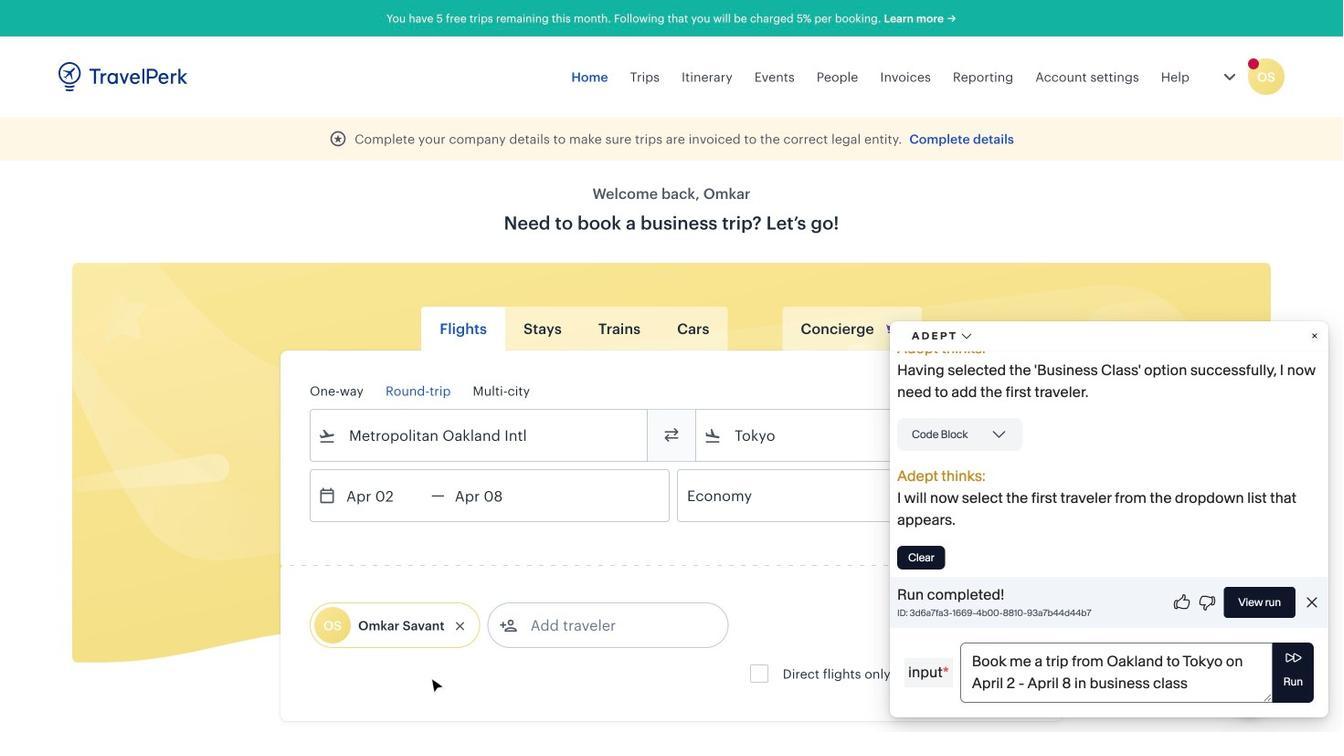 Task type: locate. For each thing, give the bounding box(es) containing it.
To search field
[[722, 421, 1009, 451]]

From search field
[[336, 421, 623, 451]]



Task type: describe. For each thing, give the bounding box(es) containing it.
Add traveler search field
[[518, 611, 708, 641]]

Return text field
[[445, 471, 540, 522]]

Depart text field
[[336, 471, 431, 522]]



